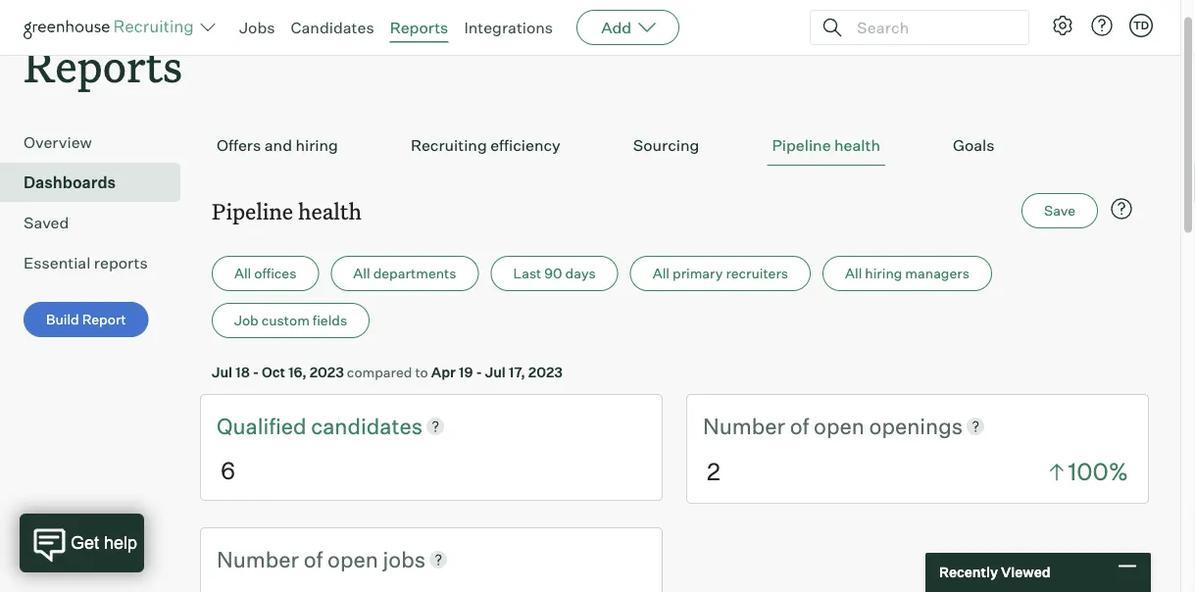 Task type: vqa. For each thing, say whether or not it's contained in the screenshot.
Job custom fields
yes



Task type: describe. For each thing, give the bounding box(es) containing it.
health inside button
[[835, 136, 881, 155]]

goals
[[953, 136, 995, 155]]

td
[[1133, 19, 1149, 32]]

16,
[[288, 364, 307, 381]]

efficiency
[[490, 136, 561, 155]]

all primary recruiters button
[[630, 256, 811, 291]]

2 jul from the left
[[485, 364, 506, 381]]

1 jul from the left
[[212, 364, 232, 381]]

save button
[[1022, 193, 1098, 229]]

2
[[707, 457, 720, 486]]

goals button
[[948, 126, 1000, 166]]

reports
[[94, 253, 148, 273]]

add button
[[577, 10, 680, 45]]

dashboards
[[24, 173, 116, 192]]

sourcing button
[[628, 126, 704, 166]]

save
[[1044, 202, 1076, 219]]

all for all hiring managers
[[845, 265, 862, 282]]

greenhouse recruiting image
[[24, 16, 200, 39]]

all offices button
[[212, 256, 319, 291]]

0 horizontal spatial pipeline
[[212, 196, 293, 225]]

faq image
[[1110, 197, 1134, 221]]

open for jobs
[[328, 546, 378, 573]]

offers
[[217, 136, 261, 155]]

overview link
[[24, 131, 173, 154]]

of for jobs
[[304, 546, 323, 573]]

number of open for openings
[[703, 413, 869, 439]]

recently
[[939, 564, 998, 581]]

days
[[565, 265, 596, 282]]

candidates link
[[311, 411, 423, 441]]

hiring inside button
[[296, 136, 338, 155]]

jul 18 - oct 16, 2023 compared to apr 19 - jul 17, 2023
[[212, 364, 563, 381]]

jobs link
[[239, 18, 275, 37]]

offices
[[254, 265, 297, 282]]

Search text field
[[852, 13, 1011, 42]]

compared
[[347, 364, 412, 381]]

saved
[[24, 213, 69, 233]]

all hiring managers
[[845, 265, 970, 282]]

19
[[459, 364, 473, 381]]

0 horizontal spatial reports
[[24, 36, 183, 94]]

integrations link
[[464, 18, 553, 37]]

offers and hiring
[[217, 136, 338, 155]]

viewed
[[1001, 564, 1051, 581]]

hiring inside button
[[865, 265, 902, 282]]

build
[[46, 311, 79, 328]]

last 90 days
[[513, 265, 596, 282]]

job
[[234, 312, 259, 329]]

essential reports
[[24, 253, 148, 273]]

all departments
[[353, 265, 456, 282]]

saved link
[[24, 211, 173, 235]]

job custom fields button
[[212, 303, 370, 338]]

openings
[[869, 413, 963, 439]]

managers
[[905, 265, 970, 282]]

1 2023 from the left
[[310, 364, 344, 381]]

fields
[[313, 312, 347, 329]]

0 horizontal spatial health
[[298, 196, 362, 225]]

6
[[221, 455, 235, 485]]

configure image
[[1051, 14, 1075, 37]]

1 horizontal spatial reports
[[390, 18, 449, 37]]

all for all offices
[[234, 265, 251, 282]]

2 2023 from the left
[[528, 364, 563, 381]]

overview
[[24, 133, 92, 152]]

all offices
[[234, 265, 297, 282]]



Task type: locate. For each thing, give the bounding box(es) containing it.
1 horizontal spatial health
[[835, 136, 881, 155]]

2023
[[310, 364, 344, 381], [528, 364, 563, 381]]

0 horizontal spatial -
[[253, 364, 259, 381]]

1 vertical spatial number
[[217, 546, 299, 573]]

open left openings
[[814, 413, 865, 439]]

oct
[[262, 364, 285, 381]]

1 horizontal spatial hiring
[[865, 265, 902, 282]]

all hiring managers button
[[823, 256, 992, 291]]

open
[[814, 413, 865, 439], [328, 546, 378, 573]]

0 horizontal spatial hiring
[[296, 136, 338, 155]]

1 horizontal spatial 2023
[[528, 364, 563, 381]]

number
[[703, 413, 785, 439], [217, 546, 299, 573]]

reports up overview link
[[24, 36, 183, 94]]

last
[[513, 265, 542, 282]]

health
[[835, 136, 881, 155], [298, 196, 362, 225]]

recruiters
[[726, 265, 788, 282]]

build report
[[46, 311, 126, 328]]

jul left 18
[[212, 364, 232, 381]]

0 vertical spatial hiring
[[296, 136, 338, 155]]

1 vertical spatial number of open
[[217, 546, 383, 573]]

integrations
[[464, 18, 553, 37]]

qualified
[[217, 413, 311, 439]]

2 all from the left
[[353, 265, 370, 282]]

0 horizontal spatial pipeline health
[[212, 196, 362, 225]]

report
[[82, 311, 126, 328]]

1 horizontal spatial -
[[476, 364, 482, 381]]

recently viewed
[[939, 564, 1051, 581]]

essential reports link
[[24, 251, 173, 275]]

to
[[415, 364, 428, 381]]

17,
[[509, 364, 526, 381]]

jul
[[212, 364, 232, 381], [485, 364, 506, 381]]

number for openings
[[703, 413, 785, 439]]

open for openings
[[814, 413, 865, 439]]

3 all from the left
[[653, 265, 670, 282]]

td button
[[1130, 14, 1153, 37]]

- right 19 on the left bottom of page
[[476, 364, 482, 381]]

-
[[253, 364, 259, 381], [476, 364, 482, 381]]

qualified link
[[217, 411, 311, 441]]

sourcing
[[633, 136, 700, 155]]

tab list
[[212, 126, 1137, 166]]

all inside the all hiring managers button
[[845, 265, 862, 282]]

2023 right 16, at the bottom left of page
[[310, 364, 344, 381]]

0 vertical spatial open
[[814, 413, 865, 439]]

hiring left 'managers'
[[865, 265, 902, 282]]

number of open for jobs
[[217, 546, 383, 573]]

0 horizontal spatial open
[[328, 546, 378, 573]]

last 90 days button
[[491, 256, 619, 291]]

offers and hiring button
[[212, 126, 343, 166]]

1 vertical spatial of
[[304, 546, 323, 573]]

all primary recruiters
[[653, 265, 788, 282]]

td button
[[1126, 10, 1157, 41]]

candidates link
[[291, 18, 374, 37]]

- right 18
[[253, 364, 259, 381]]

job custom fields
[[234, 312, 347, 329]]

pipeline inside button
[[772, 136, 831, 155]]

all left 'managers'
[[845, 265, 862, 282]]

1 horizontal spatial number of open
[[703, 413, 869, 439]]

0 vertical spatial of
[[790, 413, 809, 439]]

and
[[265, 136, 292, 155]]

all left primary at the top of the page
[[653, 265, 670, 282]]

0 vertical spatial number of open
[[703, 413, 869, 439]]

recruiting
[[411, 136, 487, 155]]

reports right candidates
[[390, 18, 449, 37]]

reports
[[390, 18, 449, 37], [24, 36, 183, 94]]

2 - from the left
[[476, 364, 482, 381]]

recruiting efficiency
[[411, 136, 561, 155]]

dashboards link
[[24, 171, 173, 194]]

1 horizontal spatial number
[[703, 413, 785, 439]]

1 horizontal spatial pipeline health
[[772, 136, 881, 155]]

build report button
[[24, 302, 149, 338]]

add
[[601, 18, 632, 37]]

0 horizontal spatial number
[[217, 546, 299, 573]]

1 horizontal spatial of
[[790, 413, 809, 439]]

0 vertical spatial pipeline health
[[772, 136, 881, 155]]

number up 2 on the bottom right
[[703, 413, 785, 439]]

1 vertical spatial pipeline health
[[212, 196, 362, 225]]

4 all from the left
[[845, 265, 862, 282]]

number down 6 on the left of page
[[217, 546, 299, 573]]

1 all from the left
[[234, 265, 251, 282]]

100%
[[1068, 457, 1129, 486]]

all inside "all offices" button
[[234, 265, 251, 282]]

open left jobs
[[328, 546, 378, 573]]

pipeline health button
[[767, 126, 885, 166]]

primary
[[673, 265, 723, 282]]

essential
[[24, 253, 91, 273]]

candidates
[[291, 18, 374, 37]]

jobs
[[383, 546, 426, 573]]

1 vertical spatial open
[[328, 546, 378, 573]]

departments
[[373, 265, 456, 282]]

hiring right and
[[296, 136, 338, 155]]

0 vertical spatial pipeline
[[772, 136, 831, 155]]

of
[[790, 413, 809, 439], [304, 546, 323, 573]]

all left departments
[[353, 265, 370, 282]]

number for jobs
[[217, 546, 299, 573]]

1 horizontal spatial open
[[814, 413, 865, 439]]

0 vertical spatial number
[[703, 413, 785, 439]]

jobs
[[239, 18, 275, 37]]

all for all departments
[[353, 265, 370, 282]]

all inside all departments button
[[353, 265, 370, 282]]

90
[[545, 265, 562, 282]]

number of open
[[703, 413, 869, 439], [217, 546, 383, 573]]

0 horizontal spatial jul
[[212, 364, 232, 381]]

apr
[[431, 364, 456, 381]]

candidates
[[311, 413, 423, 439]]

all left offices
[[234, 265, 251, 282]]

0 vertical spatial health
[[835, 136, 881, 155]]

all for all primary recruiters
[[653, 265, 670, 282]]

0 horizontal spatial 2023
[[310, 364, 344, 381]]

pipeline health inside button
[[772, 136, 881, 155]]

jul left 17,
[[485, 364, 506, 381]]

custom
[[262, 312, 310, 329]]

tab list containing offers and hiring
[[212, 126, 1137, 166]]

1 vertical spatial pipeline
[[212, 196, 293, 225]]

recruiting efficiency button
[[406, 126, 566, 166]]

1 horizontal spatial pipeline
[[772, 136, 831, 155]]

all
[[234, 265, 251, 282], [353, 265, 370, 282], [653, 265, 670, 282], [845, 265, 862, 282]]

hiring
[[296, 136, 338, 155], [865, 265, 902, 282]]

all inside all primary recruiters button
[[653, 265, 670, 282]]

reports link
[[390, 18, 449, 37]]

1 vertical spatial health
[[298, 196, 362, 225]]

of for openings
[[790, 413, 809, 439]]

1 - from the left
[[253, 364, 259, 381]]

18
[[235, 364, 250, 381]]

2023 right 17,
[[528, 364, 563, 381]]

1 horizontal spatial jul
[[485, 364, 506, 381]]

pipeline
[[772, 136, 831, 155], [212, 196, 293, 225]]

0 horizontal spatial number of open
[[217, 546, 383, 573]]

pipeline health
[[772, 136, 881, 155], [212, 196, 362, 225]]

0 horizontal spatial of
[[304, 546, 323, 573]]

all departments button
[[331, 256, 479, 291]]

1 vertical spatial hiring
[[865, 265, 902, 282]]



